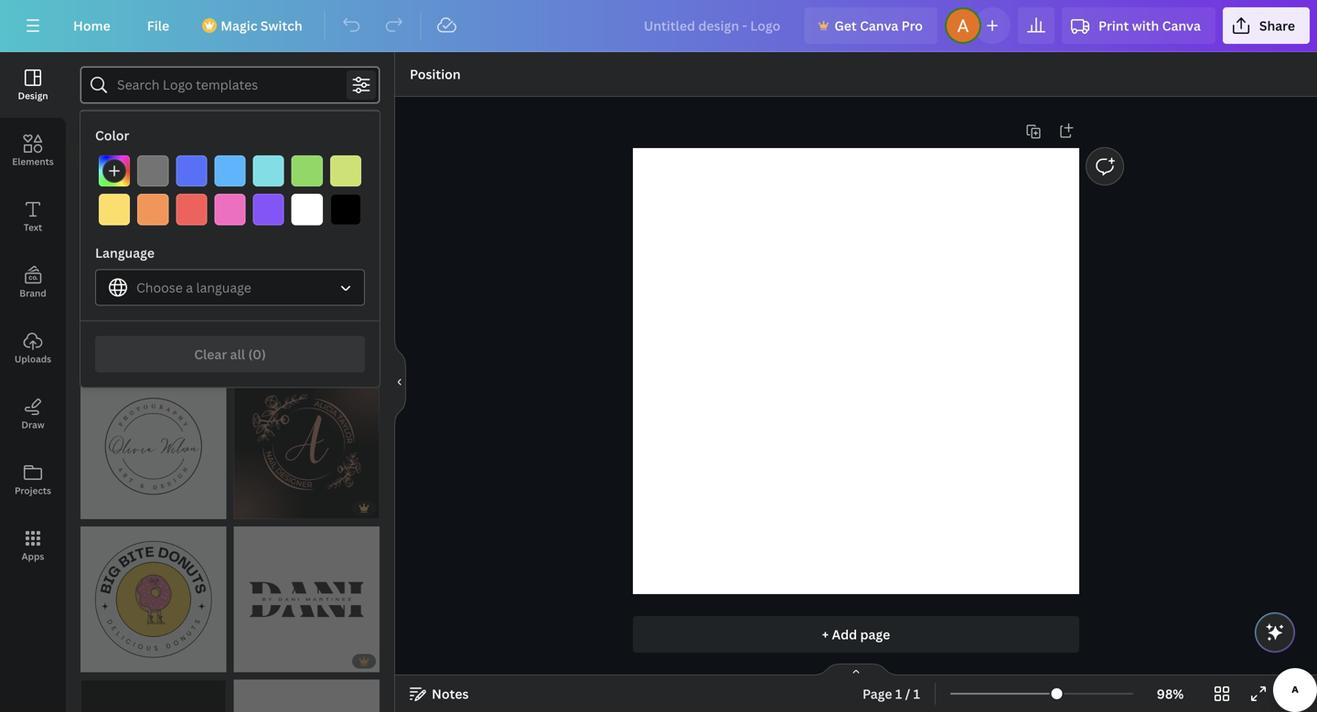 Task type: locate. For each thing, give the bounding box(es) containing it.
main menu bar
[[0, 0, 1317, 52]]

light blue image
[[214, 155, 246, 187], [214, 155, 246, 187]]

notes
[[432, 685, 469, 703]]

canva left pro
[[860, 17, 898, 34]]

magic switch
[[221, 17, 302, 34]]

page
[[862, 685, 892, 703]]

share button
[[1223, 7, 1310, 44]]

draw button
[[0, 381, 66, 447]]

Lime button
[[330, 155, 361, 187]]

bright colorful playful funny donuts food circle logo image
[[80, 527, 226, 673]]

+ add page button
[[633, 616, 1079, 653]]

1 horizontal spatial canva
[[1162, 17, 1201, 34]]

turquoise blue image
[[253, 155, 284, 187]]

brand button
[[0, 250, 66, 316]]

rose gold elegant monogram floral circular logo group
[[234, 374, 380, 519]]

(0)
[[248, 346, 266, 363]]

1 right / at bottom right
[[913, 685, 920, 703]]

1
[[895, 685, 902, 703], [913, 685, 920, 703]]

share
[[1259, 17, 1295, 34]]

+
[[822, 626, 829, 643]]

0 horizontal spatial canva
[[860, 17, 898, 34]]

#737373 button
[[137, 155, 169, 187]]

2 1 from the left
[[913, 685, 920, 703]]

elements button
[[0, 118, 66, 184]]

yellow image
[[99, 194, 130, 225]]

text button
[[0, 184, 66, 250]]

get canva pro button
[[804, 7, 937, 44]]

clear
[[194, 346, 227, 363]]

lime image
[[330, 155, 361, 187], [330, 155, 361, 187]]

add
[[832, 626, 857, 643]]

canva right with
[[1162, 17, 1201, 34]]

grass green image
[[291, 155, 323, 187], [291, 155, 323, 187]]

black image
[[330, 194, 361, 225], [330, 194, 361, 225]]

orange image
[[137, 194, 169, 225]]

Purple button
[[253, 194, 284, 225]]

elegant circle signature photography logo image
[[80, 374, 226, 519]]

98% button
[[1141, 680, 1200, 709]]

color option group
[[95, 152, 365, 229]]

white image
[[291, 194, 323, 225]]

white black m letter design business identity for digital design company logo image
[[80, 680, 226, 712]]

ivory black luxury minimalist personal name logo group
[[234, 527, 380, 673]]

canva inside button
[[860, 17, 898, 34]]

get canva pro
[[834, 17, 923, 34]]

Design title text field
[[629, 7, 797, 44]]

add a new color image
[[99, 155, 130, 187], [99, 155, 130, 187]]

turquoise blue image
[[253, 155, 284, 187]]

food button
[[235, 162, 290, 198]]

2 canva from the left
[[1162, 17, 1201, 34]]

choose
[[136, 279, 183, 296]]

canva inside dropdown button
[[1162, 17, 1201, 34]]

Black button
[[330, 194, 361, 225]]

color
[[95, 127, 129, 144]]

canva
[[860, 17, 898, 34], [1162, 17, 1201, 34]]

pro
[[901, 17, 923, 34]]

/
[[905, 685, 910, 703]]

1 canva from the left
[[860, 17, 898, 34]]

flower button
[[336, 162, 402, 198]]

+ add page
[[822, 626, 890, 643]]

98%
[[1157, 685, 1184, 703]]

free simple modern circle design studio logo image
[[80, 220, 226, 366]]

food
[[247, 171, 278, 189]]

with
[[1132, 17, 1159, 34]]

white image
[[291, 194, 323, 225]]

1 left / at bottom right
[[895, 685, 902, 703]]

brand
[[19, 287, 46, 300]]

design button
[[0, 52, 66, 118]]

Search Logo templates search field
[[117, 68, 343, 102]]

position
[[410, 65, 461, 83]]

s
[[309, 171, 317, 189]]

christmas
[[153, 171, 216, 189]]

position button
[[402, 59, 468, 89]]

print with canva button
[[1062, 7, 1215, 44]]

christmas button
[[142, 162, 228, 198]]

switch
[[260, 17, 302, 34]]

magic switch button
[[191, 7, 317, 44]]

1 horizontal spatial 1
[[913, 685, 920, 703]]

0 horizontal spatial 1
[[895, 685, 902, 703]]

design
[[18, 90, 48, 102]]

coral red image
[[176, 194, 207, 225], [176, 194, 207, 225]]

purple image
[[253, 194, 284, 225]]

show pages image
[[812, 663, 900, 678]]

logo button
[[80, 162, 134, 198]]

pink image
[[214, 194, 246, 225], [214, 194, 246, 225]]



Task type: describe. For each thing, give the bounding box(es) containing it.
projects
[[15, 485, 51, 497]]

clear all (0) button
[[95, 336, 365, 373]]

apps button
[[0, 513, 66, 579]]

home
[[73, 17, 110, 34]]

print
[[1098, 17, 1129, 34]]

Grass green button
[[291, 155, 323, 187]]

yellow image
[[99, 194, 130, 225]]

flower
[[348, 171, 390, 189]]

side panel tab list
[[0, 52, 66, 579]]

#737373 image
[[137, 155, 169, 187]]

hide image
[[394, 338, 406, 426]]

language
[[196, 279, 251, 296]]

White button
[[291, 194, 323, 225]]

choose a language
[[136, 279, 251, 296]]

black & white minimalist aesthetic initials font logo image
[[234, 220, 380, 366]]

royal blue image
[[176, 155, 207, 187]]

a
[[186, 279, 193, 296]]

print with canva
[[1098, 17, 1201, 34]]

Turquoise blue button
[[253, 155, 284, 187]]

s button
[[297, 162, 329, 198]]

Light blue button
[[214, 155, 246, 187]]

templates button
[[80, 111, 243, 145]]

uploads
[[14, 353, 51, 365]]

magic
[[221, 17, 257, 34]]

file button
[[132, 7, 184, 44]]

page 1 / 1
[[862, 685, 920, 703]]

home link
[[59, 7, 125, 44]]

file
[[147, 17, 169, 34]]

elements
[[12, 155, 54, 168]]

text
[[24, 221, 42, 234]]

Language button
[[95, 269, 365, 306]]

royal blue image
[[176, 155, 207, 187]]

draw
[[21, 419, 44, 431]]

1 1 from the left
[[895, 685, 902, 703]]

notes button
[[402, 680, 476, 709]]

uploads button
[[0, 316, 66, 381]]

Pink button
[[214, 194, 246, 225]]

clear all (0)
[[194, 346, 266, 363]]

logo
[[92, 171, 122, 189]]

Orange button
[[137, 194, 169, 225]]

Yellow button
[[99, 194, 130, 225]]

#737373 image
[[137, 155, 169, 187]]

projects button
[[0, 447, 66, 513]]

templates
[[130, 119, 194, 137]]

get
[[834, 17, 857, 34]]

orange image
[[137, 194, 169, 225]]

all
[[230, 346, 245, 363]]

purple image
[[253, 194, 284, 225]]

page
[[860, 626, 890, 643]]

language
[[95, 244, 155, 261]]

Royal blue button
[[176, 155, 207, 187]]

Coral red button
[[176, 194, 207, 225]]

apps
[[22, 551, 44, 563]]



Task type: vqa. For each thing, say whether or not it's contained in the screenshot.
Clear all (0) BUTTON
yes



